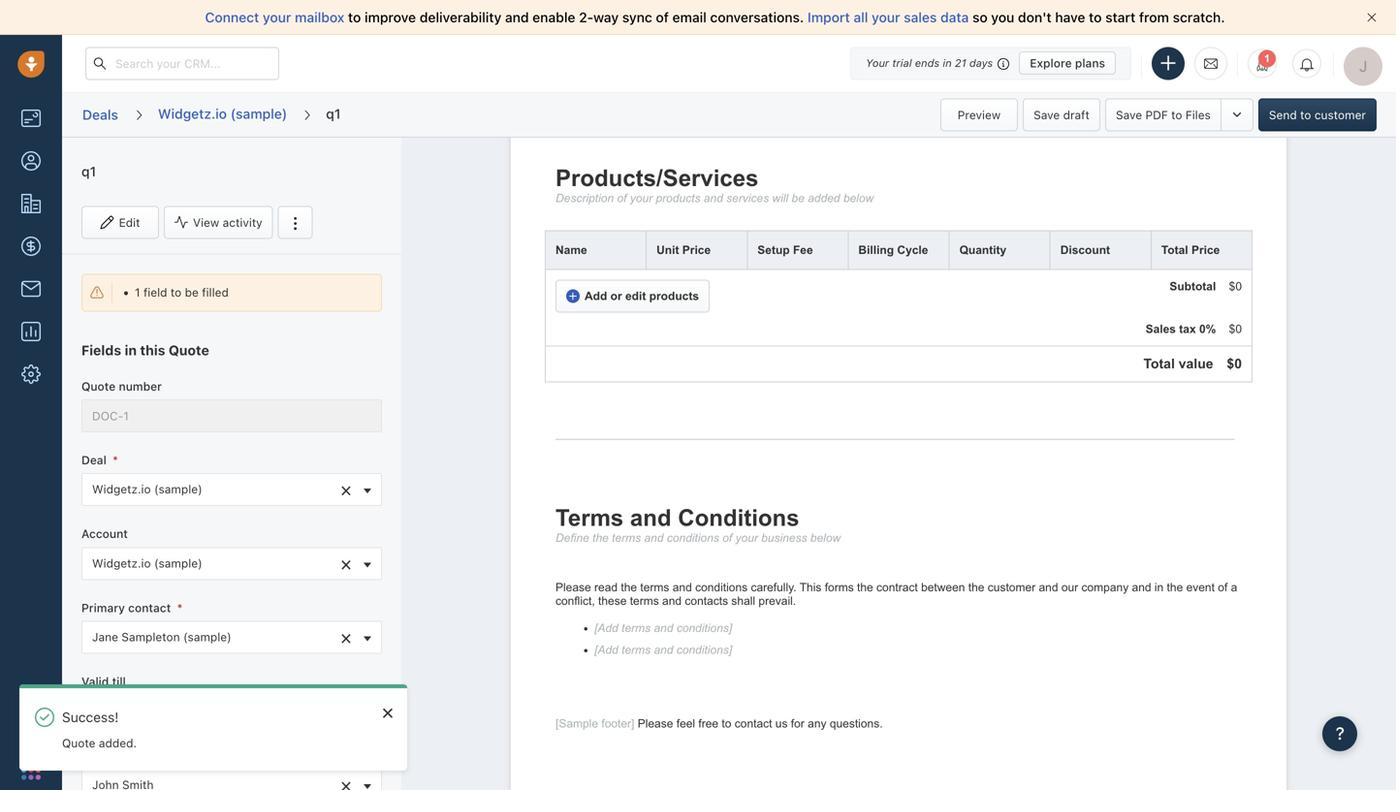 Task type: vqa. For each thing, say whether or not it's contained in the screenshot.
the 4 to the right
no



Task type: locate. For each thing, give the bounding box(es) containing it.
1 horizontal spatial –––––––––––––––––
[[895, 428, 1060, 448]]

0 vertical spatial *
[[113, 453, 118, 467]]

1 horizontal spatial price
[[1192, 243, 1220, 256]]

preview
[[958, 108, 1001, 122]]

sampleton
[[121, 630, 180, 644]]

of right description
[[617, 192, 627, 205]]

price up subtotal
[[1192, 243, 1220, 256]]

1 price from the left
[[682, 243, 711, 256]]

fields
[[81, 342, 121, 358]]

2 vertical spatial quote
[[62, 736, 95, 750]]

cycle
[[897, 243, 928, 256]]

0 horizontal spatial contact
[[128, 601, 171, 615]]

0 vertical spatial products
[[656, 192, 700, 205]]

save left the pdf
[[1116, 108, 1142, 122]]

1 horizontal spatial in
[[943, 57, 952, 69]]

contact left us
[[735, 717, 772, 730]]

widgetz.io (sample) for account
[[92, 556, 202, 570]]

0 horizontal spatial 1
[[135, 285, 140, 299]]

footer]
[[602, 717, 635, 730]]

0 vertical spatial $0
[[1229, 280, 1242, 293]]

be left the "filled"
[[185, 285, 199, 299]]

1 horizontal spatial please
[[638, 717, 673, 730]]

so
[[973, 9, 988, 25]]

[sample
[[556, 717, 598, 730]]

send
[[1269, 108, 1297, 122]]

to right send
[[1300, 108, 1311, 122]]

added.
[[99, 736, 137, 750]]

save pdf to files
[[1116, 108, 1211, 122]]

1 vertical spatial 1
[[135, 285, 140, 299]]

import
[[808, 9, 850, 25]]

widgetz.io (sample) for deal
[[92, 483, 202, 496]]

please up the conflict,
[[556, 581, 591, 594]]

save inside button
[[1034, 108, 1060, 122]]

products right edit
[[649, 289, 699, 303]]

for
[[791, 717, 805, 730]]

0 vertical spatial below
[[843, 192, 874, 205]]

deal
[[81, 453, 106, 467]]

widgetz.io
[[158, 105, 227, 121], [92, 483, 151, 496], [92, 556, 151, 570]]

1 vertical spatial widgetz.io
[[92, 483, 151, 496]]

0 vertical spatial total
[[1161, 243, 1188, 256]]

view activity
[[193, 216, 262, 229]]

or
[[611, 289, 622, 303]]

deal *
[[81, 453, 118, 467]]

total up subtotal
[[1161, 243, 1188, 256]]

added
[[808, 192, 840, 205]]

1 vertical spatial q1
[[81, 163, 96, 179]]

deals link
[[81, 100, 119, 130]]

save draft
[[1034, 108, 1090, 122]]

between
[[921, 581, 965, 594]]

products
[[656, 192, 700, 205], [649, 289, 699, 303]]

$0 right 0%
[[1229, 322, 1242, 335]]

0 horizontal spatial be
[[185, 285, 199, 299]]

customer right send
[[1315, 108, 1366, 122]]

1 vertical spatial $0
[[1229, 322, 1242, 335]]

conditions]
[[677, 622, 732, 635], [677, 643, 732, 656]]

Quote number text field
[[81, 400, 382, 433]]

save for save pdf to files
[[1116, 108, 1142, 122]]

price for unit price
[[682, 243, 711, 256]]

customer inside please read the terms and conditions carefully. this forms the contract between the customer and our company and in the event of a conflict, these terms and contacts shall prevail.
[[988, 581, 1036, 594]]

*
[[113, 453, 118, 467], [177, 601, 183, 615]]

1 horizontal spatial q1
[[326, 105, 341, 121]]

till
[[112, 675, 126, 688]]

2 vertical spatial widgetz.io
[[92, 556, 151, 570]]

price for total price
[[1192, 243, 1220, 256]]

1 vertical spatial *
[[177, 601, 183, 615]]

(sample) up primary contact *
[[154, 556, 202, 570]]

free
[[699, 717, 719, 730]]

to right the pdf
[[1171, 108, 1182, 122]]

$0 right value at the top of page
[[1227, 356, 1242, 371]]

of left a in the right bottom of the page
[[1218, 581, 1228, 594]]

sync
[[622, 9, 652, 25]]

0 vertical spatial customer
[[1315, 108, 1366, 122]]

below inside the 'terms and conditions define the terms and conditions of your business below'
[[810, 531, 841, 544]]

feel
[[677, 717, 695, 730]]

products/services
[[556, 165, 759, 191]]

your down conditions
[[735, 531, 758, 544]]

1 × from the top
[[340, 478, 352, 500]]

1 horizontal spatial customer
[[1315, 108, 1366, 122]]

widgetz.io (sample)
[[158, 105, 287, 121], [92, 483, 202, 496], [92, 556, 202, 570]]

2 horizontal spatial in
[[1155, 581, 1164, 594]]

freshworks switcher image
[[21, 760, 41, 780]]

0 horizontal spatial *
[[113, 453, 118, 467]]

widgetz.io (sample) down search your crm... text field
[[158, 105, 287, 121]]

2 price from the left
[[1192, 243, 1220, 256]]

2 conditions] from the top
[[677, 643, 732, 656]]

of inside the 'terms and conditions define the terms and conditions of your business below'
[[722, 531, 732, 544]]

terms inside the 'terms and conditions define the terms and conditions of your business below'
[[612, 531, 641, 544]]

0 horizontal spatial please
[[556, 581, 591, 594]]

plans
[[1075, 56, 1105, 70]]

total price
[[1161, 243, 1220, 256]]

the inside the 'terms and conditions define the terms and conditions of your business below'
[[592, 531, 609, 544]]

1 horizontal spatial save
[[1116, 108, 1142, 122]]

$0 for total value
[[1227, 356, 1242, 371]]

× for primary contact *
[[340, 625, 352, 648]]

conditions down conditions
[[667, 531, 719, 544]]

view activity button
[[164, 206, 273, 239]]

in left the event
[[1155, 581, 1164, 594]]

quote for number
[[81, 380, 116, 393]]

1 field to be filled
[[135, 285, 229, 299]]

price right unit
[[682, 243, 711, 256]]

the
[[592, 531, 609, 544], [621, 581, 637, 594], [857, 581, 873, 594], [968, 581, 985, 594], [1167, 581, 1183, 594]]

carefully.
[[751, 581, 797, 594]]

0 vertical spatial conditions]
[[677, 622, 732, 635]]

2 vertical spatial ×
[[340, 625, 352, 648]]

customer
[[1315, 108, 1366, 122], [988, 581, 1036, 594]]

total
[[1161, 243, 1188, 256], [1144, 356, 1175, 371]]

1 horizontal spatial ––––––––––––––––––
[[1060, 428, 1235, 448]]

your
[[866, 57, 889, 69]]

1 vertical spatial [add
[[594, 643, 618, 656]]

the right forms at the bottom of page
[[857, 581, 873, 594]]

conditions
[[667, 531, 719, 544], [695, 581, 748, 594]]

widgetz.io (sample) up primary contact *
[[92, 556, 202, 570]]

total down sales
[[1144, 356, 1175, 371]]

customer left our
[[988, 581, 1036, 594]]

0 vertical spatial ×
[[340, 478, 352, 500]]

21
[[955, 57, 966, 69]]

0 horizontal spatial ––––––––––––––––––
[[721, 428, 895, 448]]

1 left field
[[135, 285, 140, 299]]

below right added
[[843, 192, 874, 205]]

0 vertical spatial conditions
[[667, 531, 719, 544]]

1 horizontal spatial below
[[843, 192, 874, 205]]

your down products/services on the top of the page
[[630, 192, 653, 205]]

* up jane sampleton (sample)
[[177, 601, 183, 615]]

$0 right subtotal
[[1229, 280, 1242, 293]]

save inside "button"
[[1116, 108, 1142, 122]]

1 ––––––––––––––––– from the left
[[556, 428, 721, 448]]

fee
[[793, 243, 813, 256]]

conditions inside please read the terms and conditions carefully. this forms the contract between the customer and our company and in the event of a conflict, these terms and contacts shall prevail.
[[695, 581, 748, 594]]

1 vertical spatial ×
[[340, 551, 352, 574]]

0 horizontal spatial in
[[125, 342, 137, 358]]

account
[[81, 527, 128, 541]]

your left mailbox
[[263, 9, 291, 25]]

widgetz.io down deal *
[[92, 483, 151, 496]]

1 horizontal spatial be
[[792, 192, 805, 205]]

subtotal
[[1170, 280, 1216, 293]]

1
[[1264, 52, 1270, 64], [135, 285, 140, 299]]

2 [add from the top
[[594, 643, 618, 656]]

please left feel
[[638, 717, 673, 730]]

0 horizontal spatial price
[[682, 243, 711, 256]]

0 vertical spatial please
[[556, 581, 591, 594]]

0 horizontal spatial q1
[[81, 163, 96, 179]]

to left start
[[1089, 9, 1102, 25]]

valid
[[81, 675, 109, 688]]

in left this
[[125, 342, 137, 358]]

in
[[943, 57, 952, 69], [125, 342, 137, 358], [1155, 581, 1164, 594]]

(sample) down search your crm... text field
[[230, 105, 287, 121]]

0 horizontal spatial –––––––––––––––––
[[556, 428, 721, 448]]

1 vertical spatial be
[[185, 285, 199, 299]]

quote down 'success!'
[[62, 736, 95, 750]]

total for total value
[[1144, 356, 1175, 371]]

2 –––––––––––––––––– from the left
[[1060, 428, 1235, 448]]

0 horizontal spatial customer
[[988, 581, 1036, 594]]

0 vertical spatial [add
[[594, 622, 618, 635]]

conditions up contacts
[[695, 581, 748, 594]]

be right will
[[792, 192, 805, 205]]

you
[[991, 9, 1015, 25]]

2 ––––––––––––––––– from the left
[[895, 428, 1060, 448]]

save left draft
[[1034, 108, 1060, 122]]

company
[[1082, 581, 1129, 594]]

us
[[776, 717, 788, 730]]

widgetz.io (sample) link
[[158, 105, 287, 121]]

1 horizontal spatial 1
[[1264, 52, 1270, 64]]

* right "deal"
[[113, 453, 118, 467]]

2 vertical spatial widgetz.io (sample)
[[92, 556, 202, 570]]

0 vertical spatial 1
[[1264, 52, 1270, 64]]

contact up sampleton
[[128, 601, 171, 615]]

1 right send email icon
[[1264, 52, 1270, 64]]

setup
[[758, 243, 790, 256]]

quote right this
[[169, 342, 209, 358]]

1 save from the left
[[1034, 108, 1060, 122]]

explore plans
[[1030, 56, 1105, 70]]

contacts
[[685, 594, 728, 607]]

––––––––––––––––––
[[721, 428, 895, 448], [1060, 428, 1235, 448]]

widgetz.io down search your crm... text field
[[158, 105, 227, 121]]

1 [add from the top
[[594, 622, 618, 635]]

preview button
[[941, 98, 1018, 131]]

to inside "button"
[[1171, 108, 1182, 122]]

field
[[143, 285, 167, 299]]

1 conditions] from the top
[[677, 622, 732, 635]]

widgetz.io (sample) down deal *
[[92, 483, 202, 496]]

1 for 1
[[1264, 52, 1270, 64]]

please
[[556, 581, 591, 594], [638, 717, 673, 730]]

0 horizontal spatial save
[[1034, 108, 1060, 122]]

1 vertical spatial widgetz.io (sample)
[[92, 483, 202, 496]]

save pdf to files button
[[1105, 98, 1221, 131]]

close image
[[383, 708, 393, 719]]

0 vertical spatial be
[[792, 192, 805, 205]]

unit price
[[657, 243, 711, 256]]

1 vertical spatial conditions
[[695, 581, 748, 594]]

in left "21"
[[943, 57, 952, 69]]

[add
[[594, 622, 618, 635], [594, 643, 618, 656]]

2 × from the top
[[340, 551, 352, 574]]

have
[[1055, 9, 1085, 25]]

terms
[[556, 505, 624, 531]]

your right all
[[872, 9, 900, 25]]

products down products/services on the top of the page
[[656, 192, 700, 205]]

[add terms and conditions] [add terms and conditions]
[[594, 622, 732, 656]]

1 vertical spatial below
[[810, 531, 841, 544]]

2 vertical spatial $0
[[1227, 356, 1242, 371]]

1 link
[[1248, 49, 1277, 78]]

1 vertical spatial quote
[[81, 380, 116, 393]]

0 vertical spatial in
[[943, 57, 952, 69]]

1 vertical spatial customer
[[988, 581, 1036, 594]]

3 × from the top
[[340, 625, 352, 648]]

1 vertical spatial total
[[1144, 356, 1175, 371]]

(sample) down quote number text field
[[154, 483, 202, 496]]

below right 'business'
[[810, 531, 841, 544]]

1 horizontal spatial contact
[[735, 717, 772, 730]]

of down conditions
[[722, 531, 732, 544]]

0 horizontal spatial below
[[810, 531, 841, 544]]

1 vertical spatial conditions]
[[677, 643, 732, 656]]

the down terms at bottom
[[592, 531, 609, 544]]

products inside products/services description of your products and services will be added below
[[656, 192, 700, 205]]

2 vertical spatial in
[[1155, 581, 1164, 594]]

–––––––––––––––––
[[556, 428, 721, 448], [895, 428, 1060, 448]]

widgetz.io down account
[[92, 556, 151, 570]]

1 vertical spatial products
[[649, 289, 699, 303]]

of right "sync"
[[656, 9, 669, 25]]

2-
[[579, 9, 593, 25]]

please inside please read the terms and conditions carefully. this forms the contract between the customer and our company and in the event of a conflict, these terms and contacts shall prevail.
[[556, 581, 591, 594]]

services
[[726, 192, 769, 205]]

sales
[[904, 9, 937, 25]]

quote down "fields"
[[81, 380, 116, 393]]

sales
[[1146, 322, 1176, 335]]

0 vertical spatial contact
[[128, 601, 171, 615]]

2 save from the left
[[1116, 108, 1142, 122]]

contact
[[128, 601, 171, 615], [735, 717, 772, 730]]

1 vertical spatial in
[[125, 342, 137, 358]]

fields in this quote
[[81, 342, 209, 358]]



Task type: describe. For each thing, give the bounding box(es) containing it.
send email image
[[1204, 56, 1218, 72]]

the right between
[[968, 581, 985, 594]]

tax
[[1179, 322, 1196, 335]]

quote number
[[81, 380, 162, 393]]

contract
[[877, 581, 918, 594]]

send to customer
[[1269, 108, 1366, 122]]

1 vertical spatial please
[[638, 717, 673, 730]]

1 horizontal spatial *
[[177, 601, 183, 615]]

Search your CRM... text field
[[85, 47, 279, 80]]

email
[[672, 9, 707, 25]]

name
[[556, 243, 587, 256]]

to right free
[[722, 717, 732, 730]]

[sample footer] please feel free to contact us for any questions.
[[556, 717, 883, 730]]

questions.
[[830, 717, 883, 730]]

0 vertical spatial q1
[[326, 105, 341, 121]]

trial
[[892, 57, 912, 69]]

––––––––––––––––– –––––––––––––––––– ––––––––––––––––– ––––––––––––––––––
[[556, 428, 1235, 448]]

below inside products/services description of your products and services will be added below
[[843, 192, 874, 205]]

1 vertical spatial contact
[[735, 717, 772, 730]]

scratch.
[[1173, 9, 1225, 25]]

conflict,
[[556, 594, 595, 607]]

view
[[193, 216, 219, 229]]

1 for 1 field to be filled
[[135, 285, 140, 299]]

read
[[594, 581, 618, 594]]

edit
[[625, 289, 646, 303]]

valid till
[[81, 675, 126, 688]]

to right field
[[171, 285, 182, 299]]

conditions inside the 'terms and conditions define the terms and conditions of your business below'
[[667, 531, 719, 544]]

primary
[[81, 601, 125, 615]]

quote added.
[[62, 736, 137, 750]]

this
[[800, 581, 822, 594]]

add
[[585, 289, 607, 303]]

your inside products/services description of your products and services will be added below
[[630, 192, 653, 205]]

1 –––––––––––––––––– from the left
[[721, 428, 895, 448]]

close image
[[1367, 13, 1377, 22]]

edit
[[119, 216, 140, 229]]

0 vertical spatial widgetz.io (sample)
[[158, 105, 287, 121]]

total for total price
[[1161, 243, 1188, 256]]

products inside button
[[649, 289, 699, 303]]

widgetz.io for account
[[92, 556, 151, 570]]

quote for added.
[[62, 736, 95, 750]]

shall
[[732, 594, 755, 607]]

all
[[854, 9, 868, 25]]

way
[[593, 9, 619, 25]]

be inside products/services description of your products and services will be added below
[[792, 192, 805, 205]]

to right mailbox
[[348, 9, 361, 25]]

save draft button
[[1023, 98, 1101, 131]]

connect your mailbox to improve deliverability and enable 2-way sync of email conversations. import all your sales data so you don't have to start from scratch.
[[205, 9, 1225, 25]]

this
[[140, 342, 165, 358]]

terms and conditions define the terms and conditions of your business below
[[556, 505, 841, 544]]

the left the event
[[1167, 581, 1183, 594]]

a
[[1231, 581, 1238, 594]]

your trial ends in 21 days
[[866, 57, 993, 69]]

in inside please read the terms and conditions carefully. this forms the contract between the customer and our company and in the event of a conflict, these terms and contacts shall prevail.
[[1155, 581, 1164, 594]]

business
[[761, 531, 807, 544]]

conversations.
[[710, 9, 804, 25]]

activity
[[223, 216, 262, 229]]

billing cycle
[[859, 243, 928, 256]]

will
[[772, 192, 788, 205]]

$0 for sales tax 0%
[[1229, 322, 1242, 335]]

save for save draft
[[1034, 108, 1060, 122]]

explore plans link
[[1019, 51, 1116, 75]]

define
[[556, 531, 589, 544]]

your inside the 'terms and conditions define the terms and conditions of your business below'
[[735, 531, 758, 544]]

our
[[1062, 581, 1078, 594]]

enable
[[533, 9, 575, 25]]

0%
[[1199, 322, 1216, 335]]

total value
[[1144, 356, 1214, 371]]

the up these
[[621, 581, 637, 594]]

jane
[[92, 630, 118, 644]]

discount
[[1060, 243, 1110, 256]]

sales tax 0%
[[1146, 322, 1216, 335]]

of inside products/services description of your products and services will be added below
[[617, 192, 627, 205]]

these
[[598, 594, 627, 607]]

event
[[1186, 581, 1215, 594]]

of inside please read the terms and conditions carefully. this forms the contract between the customer and our company and in the event of a conflict, these terms and contacts shall prevail.
[[1218, 581, 1228, 594]]

widgetz.io for deal
[[92, 483, 151, 496]]

to inside button
[[1300, 108, 1311, 122]]

forms
[[825, 581, 854, 594]]

draft
[[1063, 108, 1090, 122]]

add or edit products button
[[556, 280, 710, 313]]

0 vertical spatial widgetz.io
[[158, 105, 227, 121]]

and inside products/services description of your products and services will be added below
[[704, 192, 723, 205]]

(sample) right sampleton
[[183, 630, 231, 644]]

customer inside button
[[1315, 108, 1366, 122]]

add or edit products
[[585, 289, 699, 303]]

please read the terms and conditions carefully. this forms the contract between the customer and our company and in the event of a conflict, these terms and contacts shall prevail.
[[556, 581, 1238, 607]]

success!
[[62, 709, 119, 725]]

value
[[1179, 356, 1214, 371]]

× for deal *
[[340, 478, 352, 500]]

deals
[[82, 106, 118, 122]]

days
[[970, 57, 993, 69]]

data
[[941, 9, 969, 25]]

pdf
[[1146, 108, 1168, 122]]

prevail.
[[759, 594, 796, 607]]

products/services description of your products and services will be added below
[[556, 165, 874, 205]]

billing
[[859, 243, 894, 256]]

filled
[[202, 285, 229, 299]]

connect your mailbox link
[[205, 9, 348, 25]]

deliverability
[[420, 9, 502, 25]]

files
[[1186, 108, 1211, 122]]

ends
[[915, 57, 940, 69]]

0 vertical spatial quote
[[169, 342, 209, 358]]



